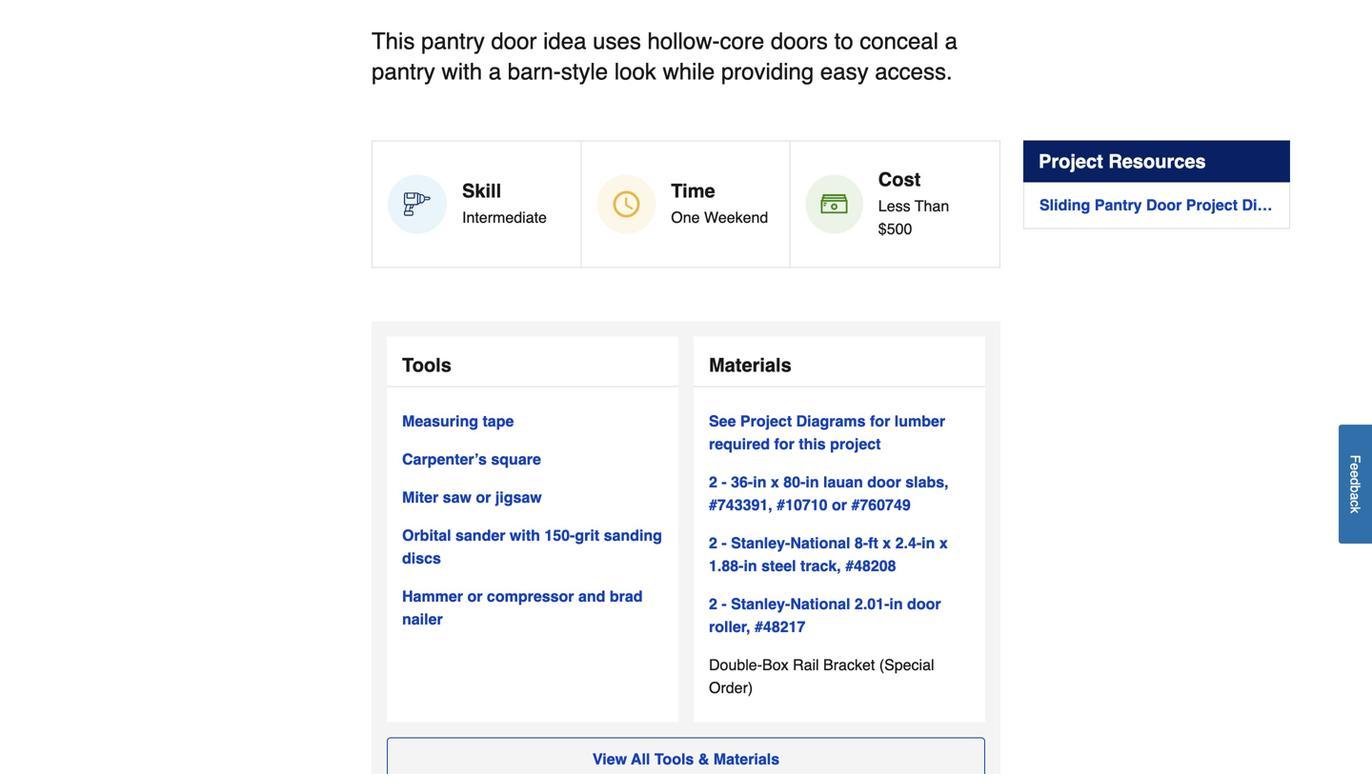 Task type: vqa. For each thing, say whether or not it's contained in the screenshot.
Contigo Water Bottles & Mugs
no



Task type: locate. For each thing, give the bounding box(es) containing it.
f
[[1348, 455, 1363, 463]]

- inside 2 - stanley-national 2.01-in door roller, #48217
[[722, 595, 727, 613]]

door inside 2 - 36-in x 80-in lauan door slabs, #743391, #10710 or #760749
[[868, 473, 901, 491]]

project up sliding
[[1039, 150, 1103, 172]]

hammer or compressor and brad nailer link
[[402, 585, 663, 631]]

1 vertical spatial national
[[790, 595, 851, 613]]

national up track, at the right bottom of the page
[[790, 534, 851, 552]]

1 2 from the top
[[709, 473, 718, 491]]

- for 1.88-
[[722, 534, 727, 552]]

2 vertical spatial door
[[907, 595, 941, 613]]

0 horizontal spatial door
[[491, 28, 537, 54]]

1 horizontal spatial project
[[1039, 150, 1103, 172]]

tools
[[402, 354, 452, 376], [655, 751, 694, 768]]

tools left the &
[[655, 751, 694, 768]]

intermediate
[[462, 208, 547, 226]]

0 vertical spatial with
[[442, 58, 482, 85]]

k
[[1348, 507, 1363, 514]]

uses
[[593, 28, 641, 54]]

or right "saw"
[[476, 489, 491, 506]]

e
[[1348, 463, 1363, 471], [1348, 471, 1363, 478]]

materials up see
[[709, 354, 792, 376]]

0 vertical spatial -
[[722, 473, 727, 491]]

0 vertical spatial project
[[1039, 150, 1103, 172]]

in up #743391,
[[753, 473, 767, 491]]

carpenter's square
[[402, 451, 541, 468]]

1 horizontal spatial a
[[945, 28, 958, 54]]

- left 36- in the right bottom of the page
[[722, 473, 727, 491]]

e up b
[[1348, 471, 1363, 478]]

2 vertical spatial project
[[740, 412, 792, 430]]

0 horizontal spatial tools
[[402, 354, 452, 376]]

3 - from the top
[[722, 595, 727, 613]]

pantry right this
[[421, 28, 485, 54]]

national inside 2 - stanley-national 2.01-in door roller, #48217
[[790, 595, 851, 613]]

x right 2.4-
[[940, 534, 948, 552]]

x
[[771, 473, 779, 491], [883, 534, 891, 552], [940, 534, 948, 552]]

1 vertical spatial -
[[722, 534, 727, 552]]

1 horizontal spatial for
[[870, 412, 890, 430]]

a up access.
[[945, 28, 958, 54]]

view all tools & materials
[[593, 751, 780, 768]]

door up the #760749
[[868, 473, 901, 491]]

2 horizontal spatial door
[[907, 595, 941, 613]]

2 inside 2 - stanley-national 8-ft x 2.4-in x 1.88-in steel track, #48208
[[709, 534, 718, 552]]

doors
[[771, 28, 828, 54]]

2 horizontal spatial a
[[1348, 493, 1363, 500]]

project
[[830, 435, 881, 453]]

2 inside 2 - 36-in x 80-in lauan door slabs, #743391, #10710 or #760749
[[709, 473, 718, 491]]

0 vertical spatial national
[[790, 534, 851, 552]]

sander
[[456, 527, 506, 544]]

skill intermediate
[[462, 180, 547, 226]]

or down 'lauan'
[[832, 496, 847, 514]]

2 left 36- in the right bottom of the page
[[709, 473, 718, 491]]

1 - from the top
[[722, 473, 727, 491]]

idea
[[543, 28, 587, 54]]

1 horizontal spatial x
[[883, 534, 891, 552]]

1.88-
[[709, 557, 744, 575]]

2 up roller,
[[709, 595, 718, 613]]

door
[[491, 28, 537, 54], [868, 473, 901, 491], [907, 595, 941, 613]]

- inside 2 - stanley-national 8-ft x 2.4-in x 1.88-in steel track, #48208
[[722, 534, 727, 552]]

with left barn-
[[442, 58, 482, 85]]

project resources
[[1039, 150, 1206, 172]]

tape
[[483, 412, 514, 430]]

#760749
[[851, 496, 911, 514]]

this
[[372, 28, 415, 54]]

1 vertical spatial tools
[[655, 751, 694, 768]]

resources
[[1109, 150, 1206, 172]]

or right hammer
[[467, 588, 483, 605]]

0 vertical spatial tools
[[402, 354, 452, 376]]

80-
[[784, 473, 806, 491]]

cash image
[[821, 191, 848, 218]]

e up d
[[1348, 463, 1363, 471]]

1 vertical spatial project
[[1186, 196, 1238, 214]]

required
[[709, 435, 770, 453]]

- up roller,
[[722, 595, 727, 613]]

with
[[442, 58, 482, 85], [510, 527, 540, 544]]

project inside 'see project diagrams for lumber required for this project'
[[740, 412, 792, 430]]

1 vertical spatial a
[[489, 58, 501, 85]]

x inside 2 - 36-in x 80-in lauan door slabs, #743391, #10710 or #760749
[[771, 473, 779, 491]]

in down #48208
[[890, 595, 903, 613]]

2 - 36-in x 80-in lauan door slabs, #743391, #10710 or #760749
[[709, 473, 949, 514]]

0 horizontal spatial x
[[771, 473, 779, 491]]

2 vertical spatial a
[[1348, 493, 1363, 500]]

stanley- up #48217
[[731, 595, 790, 613]]

2 vertical spatial -
[[722, 595, 727, 613]]

door right 2.01-
[[907, 595, 941, 613]]

1 vertical spatial 2
[[709, 534, 718, 552]]

with left 150-
[[510, 527, 540, 544]]

1 vertical spatial stanley-
[[731, 595, 790, 613]]

history image
[[613, 191, 640, 218]]

national
[[790, 534, 851, 552], [790, 595, 851, 613]]

0 horizontal spatial for
[[774, 435, 795, 453]]

providing
[[721, 58, 814, 85]]

national down track, at the right bottom of the page
[[790, 595, 851, 613]]

0 vertical spatial materials
[[709, 354, 792, 376]]

2 vertical spatial 2
[[709, 595, 718, 613]]

pantry down this
[[372, 58, 435, 85]]

stanley- inside 2 - stanley-national 2.01-in door roller, #48217
[[731, 595, 790, 613]]

miter
[[402, 489, 439, 506]]

or inside hammer or compressor and brad nailer
[[467, 588, 483, 605]]

2 horizontal spatial project
[[1186, 196, 1238, 214]]

0 horizontal spatial with
[[442, 58, 482, 85]]

0 vertical spatial stanley-
[[731, 534, 790, 552]]

order)
[[709, 679, 753, 697]]

x right ft
[[883, 534, 891, 552]]

in right ft
[[922, 534, 935, 552]]

for up project
[[870, 412, 890, 430]]

0 vertical spatial for
[[870, 412, 890, 430]]

3 2 from the top
[[709, 595, 718, 613]]

materials right the &
[[714, 751, 780, 768]]

x left 80-
[[771, 473, 779, 491]]

miter saw or jigsaw link
[[402, 486, 542, 509]]

door inside this pantry door idea uses hollow-core doors to conceal a pantry with a barn-style look while providing easy access.
[[491, 28, 537, 54]]

2 up 1.88- on the right of page
[[709, 534, 718, 552]]

in left steel
[[744, 557, 757, 575]]

1 vertical spatial with
[[510, 527, 540, 544]]

150-
[[545, 527, 575, 544]]

look
[[614, 58, 656, 85]]

orbital
[[402, 527, 451, 544]]

this pantry door idea uses hollow-core doors to conceal a pantry with a barn-style look while providing easy access.
[[372, 28, 958, 85]]

a inside button
[[1348, 493, 1363, 500]]

c
[[1348, 500, 1363, 507]]

sanding
[[604, 527, 662, 544]]

- inside 2 - 36-in x 80-in lauan door slabs, #743391, #10710 or #760749
[[722, 473, 727, 491]]

hammer
[[402, 588, 463, 605]]

stanley- inside 2 - stanley-national 8-ft x 2.4-in x 1.88-in steel track, #48208
[[731, 534, 790, 552]]

stanley- up steel
[[731, 534, 790, 552]]

see project diagrams for lumber required for this project
[[709, 412, 945, 453]]

carpenter's square link
[[402, 448, 541, 471]]

project right door
[[1186, 196, 1238, 214]]

1 national from the top
[[790, 534, 851, 552]]

project up required
[[740, 412, 792, 430]]

2 national from the top
[[790, 595, 851, 613]]

tools up measuring
[[402, 354, 452, 376]]

1 horizontal spatial door
[[868, 473, 901, 491]]

for left this
[[774, 435, 795, 453]]

core
[[720, 28, 765, 54]]

pantry
[[421, 28, 485, 54], [372, 58, 435, 85]]

weekend
[[704, 208, 768, 226]]

#48217
[[755, 618, 806, 636]]

2 for 2 - stanley-national 2.01-in door roller, #48217
[[709, 595, 718, 613]]

0 vertical spatial door
[[491, 28, 537, 54]]

orbital sander with 150-grit sanding discs link
[[402, 524, 663, 570]]

brad
[[610, 588, 643, 605]]

a left barn-
[[489, 58, 501, 85]]

a up the 'k'
[[1348, 493, 1363, 500]]

-
[[722, 473, 727, 491], [722, 534, 727, 552], [722, 595, 727, 613]]

8-
[[855, 534, 868, 552]]

lumber
[[895, 412, 945, 430]]

0 vertical spatial a
[[945, 28, 958, 54]]

2 stanley- from the top
[[731, 595, 790, 613]]

1 horizontal spatial with
[[510, 527, 540, 544]]

2
[[709, 473, 718, 491], [709, 534, 718, 552], [709, 595, 718, 613]]

1 stanley- from the top
[[731, 534, 790, 552]]

double-
[[709, 656, 762, 674]]

this
[[799, 435, 826, 453]]

2 2 from the top
[[709, 534, 718, 552]]

1 e from the top
[[1348, 463, 1363, 471]]

2 - stanley-national 2.01-in door roller, #48217 link
[[709, 593, 970, 639]]

national inside 2 - stanley-national 8-ft x 2.4-in x 1.88-in steel track, #48208
[[790, 534, 851, 552]]

- up 1.88- on the right of page
[[722, 534, 727, 552]]

0 vertical spatial 2
[[709, 473, 718, 491]]

a
[[945, 28, 958, 54], [489, 58, 501, 85], [1348, 493, 1363, 500]]

2 - from the top
[[722, 534, 727, 552]]

&
[[698, 751, 709, 768]]

2 inside 2 - stanley-national 2.01-in door roller, #48217
[[709, 595, 718, 613]]

tools image
[[404, 191, 431, 218]]

0 horizontal spatial project
[[740, 412, 792, 430]]

door up barn-
[[491, 28, 537, 54]]

1 horizontal spatial tools
[[655, 751, 694, 768]]

2 for 2 - 36-in x 80-in lauan door slabs, #743391, #10710 or #760749
[[709, 473, 718, 491]]

1 vertical spatial door
[[868, 473, 901, 491]]



Task type: describe. For each thing, give the bounding box(es) containing it.
f e e d b a c k
[[1348, 455, 1363, 514]]

36-
[[731, 473, 753, 491]]

skill
[[462, 180, 501, 202]]

pantry
[[1095, 196, 1142, 214]]

#10710
[[777, 496, 828, 514]]

d
[[1348, 478, 1363, 486]]

door inside 2 - stanley-national 2.01-in door roller, #48217
[[907, 595, 941, 613]]

all
[[631, 751, 650, 768]]

hammer or compressor and brad nailer
[[402, 588, 643, 628]]

2.4-
[[895, 534, 922, 552]]

1 vertical spatial for
[[774, 435, 795, 453]]

and
[[578, 588, 606, 605]]

nailer
[[402, 611, 443, 628]]

in inside 2 - stanley-national 2.01-in door roller, #48217
[[890, 595, 903, 613]]

saw
[[443, 489, 472, 506]]

orbital sander with 150-grit sanding discs
[[402, 527, 662, 567]]

to
[[834, 28, 854, 54]]

slabs,
[[906, 473, 949, 491]]

national for 8-
[[790, 534, 851, 552]]

track,
[[801, 557, 841, 575]]

less
[[878, 197, 911, 215]]

with inside "orbital sander with 150-grit sanding discs"
[[510, 527, 540, 544]]

sliding pantry door project diagram
[[1040, 196, 1303, 214]]

- for #743391,
[[722, 473, 727, 491]]

sliding pantry door project diagram link
[[1040, 194, 1303, 217]]

2 horizontal spatial x
[[940, 534, 948, 552]]

bracket
[[823, 656, 875, 674]]

diagrams
[[796, 412, 866, 430]]

door
[[1146, 196, 1182, 214]]

cost
[[878, 168, 921, 190]]

1 vertical spatial materials
[[714, 751, 780, 768]]

diagram
[[1242, 196, 1303, 214]]

#48208
[[846, 557, 896, 575]]

style
[[561, 58, 608, 85]]

cost less than $500
[[878, 168, 949, 238]]

1 vertical spatial pantry
[[372, 58, 435, 85]]

0 horizontal spatial a
[[489, 58, 501, 85]]

national for 2.01-
[[790, 595, 851, 613]]

measuring tape
[[402, 412, 514, 430]]

$500
[[878, 220, 912, 238]]

than
[[915, 197, 949, 215]]

one
[[671, 208, 700, 226]]

with inside this pantry door idea uses hollow-core doors to conceal a pantry with a barn-style look while providing easy access.
[[442, 58, 482, 85]]

see project diagrams for lumber required for this project link
[[709, 410, 970, 456]]

conceal
[[860, 28, 939, 54]]

2 - stanley-national 2.01-in door roller, #48217
[[709, 595, 941, 636]]

2 for 2 - stanley-national 8-ft x 2.4-in x 1.88-in steel track, #48208
[[709, 534, 718, 552]]

hollow-
[[648, 28, 720, 54]]

while
[[663, 58, 715, 85]]

stanley- for 2 - stanley-national 2.01-in door roller, #48217
[[731, 595, 790, 613]]

miter saw or jigsaw
[[402, 489, 542, 506]]

(special
[[879, 656, 934, 674]]

2 e from the top
[[1348, 471, 1363, 478]]

stanley- for 2 - stanley-national 8-ft x 2.4-in x 1.88-in steel track, #48208
[[731, 534, 790, 552]]

2.01-
[[855, 595, 890, 613]]

view
[[593, 751, 627, 768]]

discs
[[402, 550, 441, 567]]

f e e d b a c k button
[[1339, 425, 1372, 544]]

see
[[709, 412, 736, 430]]

grit
[[575, 527, 600, 544]]

steel
[[762, 557, 796, 575]]

compressor
[[487, 588, 574, 605]]

lauan
[[823, 473, 863, 491]]

2 - stanley-national 8-ft x 2.4-in x 1.88-in steel track, #48208 link
[[709, 532, 970, 578]]

access.
[[875, 58, 953, 85]]

ft
[[868, 534, 878, 552]]

carpenter's
[[402, 451, 487, 468]]

measuring tape link
[[402, 410, 514, 433]]

double-box rail bracket (special order)
[[709, 656, 934, 697]]

easy
[[820, 58, 869, 85]]

sliding
[[1040, 196, 1091, 214]]

square
[[491, 451, 541, 468]]

time
[[671, 180, 715, 202]]

2 - stanley-national 8-ft x 2.4-in x 1.88-in steel track, #48208
[[709, 534, 948, 575]]

0 vertical spatial pantry
[[421, 28, 485, 54]]

time one weekend
[[671, 180, 768, 226]]

rail
[[793, 656, 819, 674]]

or inside 2 - 36-in x 80-in lauan door slabs, #743391, #10710 or #760749
[[832, 496, 847, 514]]

b
[[1348, 486, 1363, 493]]

2 - 36-in x 80-in lauan door slabs, #743391, #10710 or #760749 link
[[709, 471, 970, 517]]

roller,
[[709, 618, 751, 636]]

jigsaw
[[495, 489, 542, 506]]

in up #10710
[[806, 473, 819, 491]]

box
[[762, 656, 789, 674]]

measuring
[[402, 412, 478, 430]]



